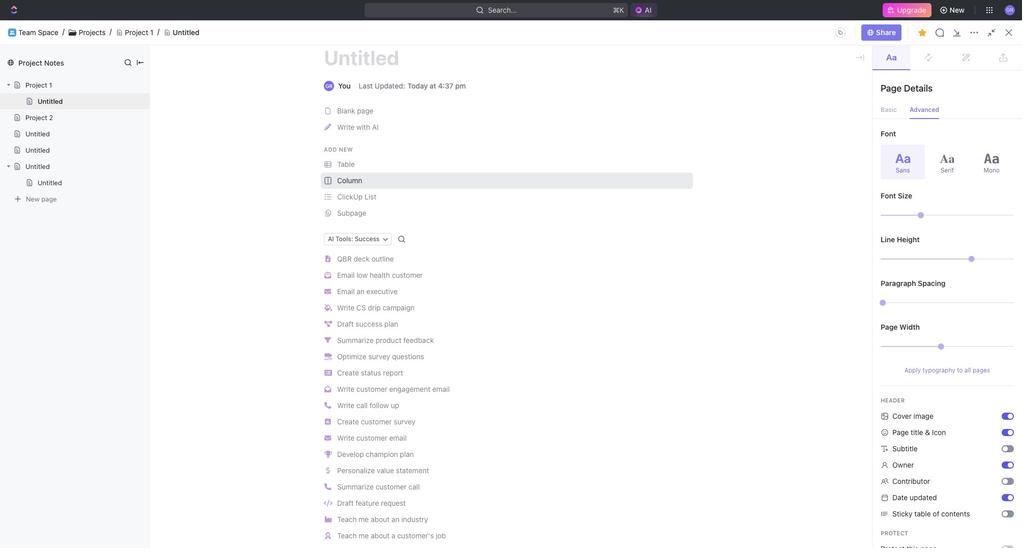 Task type: vqa. For each thing, say whether or not it's contained in the screenshot.
typography
yes



Task type: locate. For each thing, give the bounding box(es) containing it.
1 horizontal spatial email
[[433, 385, 450, 393]]

0 horizontal spatial 1
[[49, 81, 52, 89]]

project left 2
[[25, 113, 47, 122]]

customer down follow
[[361, 417, 392, 426]]

0 horizontal spatial notes
[[44, 58, 64, 67]]

dropdown menu image
[[833, 24, 849, 41]]

0 vertical spatial gr
[[1007, 7, 1014, 13]]

project notes up docs link
[[18, 58, 64, 67]]

notes
[[44, 58, 64, 67], [486, 88, 506, 97]]

size
[[899, 191, 913, 200]]

develop champion plan button
[[321, 446, 694, 463]]

0 horizontal spatial page
[[41, 195, 57, 203]]

0 horizontal spatial survey
[[369, 352, 390, 361]]

0 vertical spatial ai
[[645, 6, 652, 14]]

page down cover
[[893, 428, 910, 437]]

team space up home
[[18, 28, 58, 36]]

2 horizontal spatial ai
[[645, 6, 652, 14]]

write for write customer email
[[337, 434, 355, 442]]

home link
[[4, 49, 125, 66]]

plan up statement
[[400, 450, 414, 459]]

gr left you on the left top of page
[[326, 83, 333, 89]]

1 teach from the top
[[337, 515, 357, 524]]

teach me about an industry
[[337, 515, 428, 524]]

team space
[[18, 28, 58, 36], [24, 198, 65, 207]]

1 horizontal spatial page
[[357, 106, 374, 115]]

0 vertical spatial me
[[359, 515, 369, 524]]

write up develop on the left
[[337, 434, 355, 442]]

spaces
[[8, 165, 30, 173]]

page for page title & icon
[[893, 428, 910, 437]]

apply typography to all pages
[[905, 366, 991, 374]]

1 vertical spatial project 1
[[25, 81, 52, 89]]

dollar sign image
[[326, 467, 330, 474]]

new up search docs at the top right
[[951, 6, 965, 14]]

1 vertical spatial team space
[[24, 198, 65, 207]]

docs link
[[4, 84, 125, 100]]

2 summarize from the top
[[337, 483, 374, 491]]

0 horizontal spatial plan
[[385, 320, 399, 328]]

write right phone icon
[[337, 401, 355, 410]]

1 vertical spatial teach
[[337, 531, 357, 540]]

draft
[[337, 320, 354, 328], [337, 499, 354, 507]]

at
[[430, 81, 437, 90]]

4 cell from the left
[[749, 195, 830, 214]]

an up the a
[[392, 515, 400, 524]]

phone image
[[325, 484, 332, 490]]

ai right ⌘k
[[645, 6, 652, 14]]

1 vertical spatial envelope image
[[325, 435, 332, 442]]

3 write from the top
[[337, 385, 355, 393]]

1 horizontal spatial new
[[951, 6, 965, 14]]

envelope image
[[325, 288, 332, 295], [325, 435, 332, 442]]

2 teach from the top
[[337, 531, 357, 540]]

customer down status at bottom left
[[357, 385, 388, 393]]

survey down the summarize product feedback
[[369, 352, 390, 361]]

1 vertical spatial 1
[[49, 81, 52, 89]]

0 vertical spatial summarize
[[337, 336, 374, 345]]

2 horizontal spatial new
[[983, 28, 998, 37]]

email an executive
[[337, 287, 398, 296]]

0 vertical spatial project notes
[[18, 58, 64, 67]]

new right user group icon
[[26, 195, 40, 203]]

survey
[[369, 352, 390, 361], [394, 417, 416, 426]]

2 vertical spatial page
[[893, 428, 910, 437]]

summarize
[[337, 336, 374, 345], [337, 483, 374, 491]]

0 vertical spatial draft
[[337, 320, 354, 328]]

email for email low health customer
[[337, 271, 355, 279]]

me down teach me about an industry
[[359, 531, 369, 540]]

0 vertical spatial create
[[337, 369, 359, 377]]

1 vertical spatial survey
[[394, 417, 416, 426]]

envelope image for write customer email
[[325, 435, 332, 442]]

ai right with
[[372, 123, 379, 131]]

1 vertical spatial space
[[44, 198, 65, 207]]

create inside create status report button
[[337, 369, 359, 377]]

value
[[377, 466, 394, 475]]

create status report button
[[321, 365, 694, 381]]

plan inside button
[[400, 450, 414, 459]]

team inside sidebar navigation
[[24, 198, 42, 207]]

1 envelope image from the top
[[325, 288, 332, 295]]

1 vertical spatial create
[[337, 417, 359, 426]]

1 write from the top
[[337, 123, 355, 131]]

1 vertical spatial team space link
[[24, 194, 123, 211]]

space inside sidebar navigation
[[44, 198, 65, 207]]

trophy image
[[324, 451, 332, 458]]

plan up product
[[385, 320, 399, 328]]

draft right code icon
[[337, 499, 354, 507]]

0 horizontal spatial column header
[[142, 179, 153, 196]]

an
[[357, 287, 365, 296], [392, 515, 400, 524]]

me for teach me about a customer's job
[[359, 531, 369, 540]]

project notes link
[[443, 84, 710, 101]]

1 vertical spatial plan
[[400, 450, 414, 459]]

1 horizontal spatial notes
[[486, 88, 506, 97]]

optimize survey questions button
[[321, 349, 694, 365]]

2 me from the top
[[359, 531, 369, 540]]

1 vertical spatial ai
[[372, 123, 379, 131]]

page inside button
[[357, 106, 374, 115]]

project notes up blank page button
[[461, 88, 506, 97]]

team
[[18, 28, 36, 36], [24, 198, 42, 207]]

0 vertical spatial an
[[357, 287, 365, 296]]

summarize up optimize
[[337, 336, 374, 345]]

0 horizontal spatial call
[[357, 401, 368, 410]]

pages
[[974, 366, 991, 374]]

table button
[[321, 156, 694, 173]]

1 vertical spatial page
[[41, 195, 57, 203]]

1 horizontal spatial project 1
[[125, 28, 153, 36]]

0 vertical spatial team space
[[18, 28, 58, 36]]

plan for develop champion plan
[[400, 450, 414, 459]]

phone image
[[325, 402, 332, 409]]

0 vertical spatial 1
[[150, 28, 153, 36]]

home
[[24, 53, 44, 62]]

0 vertical spatial plan
[[385, 320, 399, 328]]

owner
[[893, 461, 915, 469]]

2 about from the top
[[371, 531, 390, 540]]

ai
[[645, 6, 652, 14], [372, 123, 379, 131], [328, 235, 334, 243]]

call
[[357, 401, 368, 410], [409, 483, 420, 491]]

call down statement
[[409, 483, 420, 491]]

1 vertical spatial me
[[359, 531, 369, 540]]

space up home
[[38, 28, 58, 36]]

0 vertical spatial project 1
[[125, 28, 153, 36]]

1 vertical spatial project notes
[[461, 88, 506, 97]]

docs inside button
[[949, 28, 966, 37]]

customer's
[[398, 531, 434, 540]]

favorites button
[[4, 146, 39, 158]]

page right user group icon
[[41, 195, 57, 203]]

clickup
[[337, 192, 363, 201]]

0 vertical spatial font
[[881, 129, 897, 138]]

1 vertical spatial email
[[337, 287, 355, 296]]

1 vertical spatial new
[[983, 28, 998, 37]]

1 vertical spatial team
[[24, 198, 42, 207]]

font down basic at the top right of the page
[[881, 129, 897, 138]]

1 column header from the left
[[142, 179, 153, 196]]

new left doc
[[983, 28, 998, 37]]

page up basic at the top right of the page
[[881, 83, 902, 94]]

teach me about a customer's job button
[[321, 528, 694, 544]]

notes right home
[[44, 58, 64, 67]]

1 vertical spatial font
[[881, 191, 897, 200]]

survey down up
[[394, 417, 416, 426]]

1 draft from the top
[[337, 320, 354, 328]]

0 vertical spatial team
[[18, 28, 36, 36]]

dashboards link
[[4, 101, 125, 118]]

qbr
[[337, 254, 352, 263]]

font left size
[[881, 191, 897, 200]]

2 draft from the top
[[337, 499, 354, 507]]

favorites
[[8, 148, 35, 155]]

2 envelope image from the top
[[325, 435, 332, 442]]

me down feature
[[359, 515, 369, 524]]

email low health customer
[[337, 271, 423, 279]]

mins
[[843, 200, 858, 209]]

outline
[[372, 254, 394, 263]]

project up docs link
[[18, 58, 42, 67]]

1 vertical spatial call
[[409, 483, 420, 491]]

project 1 up "dashboards"
[[25, 81, 52, 89]]

1 cell from the left
[[142, 195, 153, 214]]

cover image
[[893, 412, 934, 420]]

about down draft feature request
[[371, 515, 390, 524]]

about for an
[[371, 515, 390, 524]]

create inside create customer survey button
[[337, 417, 359, 426]]

team right user group icon
[[24, 198, 42, 207]]

cs
[[357, 303, 366, 312]]

2 cell from the left
[[529, 195, 631, 214]]

1 vertical spatial summarize
[[337, 483, 374, 491]]

customer for call
[[376, 483, 407, 491]]

0 vertical spatial team space link
[[18, 28, 58, 37]]

diagram project image
[[324, 321, 332, 328]]

Search by name... text field
[[849, 159, 977, 175]]

0 horizontal spatial gr
[[326, 83, 333, 89]]

space for user group icon's team space link
[[44, 198, 65, 207]]

1 vertical spatial email
[[390, 434, 407, 442]]

1 horizontal spatial gr
[[1007, 7, 1014, 13]]

protect
[[881, 530, 909, 536]]

develop champion plan
[[337, 450, 414, 459]]

0 vertical spatial email
[[337, 271, 355, 279]]

column header
[[142, 179, 153, 196], [749, 179, 830, 196]]

0 horizontal spatial docs
[[24, 88, 42, 96]]

0 horizontal spatial an
[[357, 287, 365, 296]]

customer inside button
[[361, 417, 392, 426]]

search docs
[[924, 28, 966, 37]]

gr up doc
[[1007, 7, 1014, 13]]

you
[[338, 81, 351, 90]]

page for page details
[[881, 83, 902, 94]]

write left cs
[[337, 303, 355, 312]]

team space right user group icon
[[24, 198, 65, 207]]

row
[[142, 179, 1011, 196]]

untitled
[[173, 28, 200, 36], [324, 45, 400, 69], [38, 97, 63, 105], [25, 130, 50, 138], [25, 146, 50, 154], [25, 162, 50, 170], [38, 179, 62, 187]]

project up "dashboards"
[[25, 81, 47, 89]]

search
[[924, 28, 947, 37]]

teach right 'user astronaut' icon
[[337, 531, 357, 540]]

plan for draft success plan
[[385, 320, 399, 328]]

envelope image up fill drip image
[[325, 288, 332, 295]]

1 horizontal spatial call
[[409, 483, 420, 491]]

1 vertical spatial draft
[[337, 499, 354, 507]]

notes up blank page button
[[486, 88, 506, 97]]

champion
[[366, 450, 398, 459]]

draft right diagram project icon
[[337, 320, 354, 328]]

gr inside dropdown button
[[1007, 7, 1014, 13]]

1 horizontal spatial plan
[[400, 450, 414, 459]]

1 horizontal spatial an
[[392, 515, 400, 524]]

customer up request
[[376, 483, 407, 491]]

draft success plan button
[[321, 316, 694, 332]]

title
[[912, 428, 924, 437]]

4
[[836, 200, 841, 209]]

rectangle list image
[[324, 370, 332, 376]]

location
[[535, 183, 560, 191]]

paragraph spacing
[[881, 279, 946, 288]]

1 horizontal spatial project notes
[[461, 88, 506, 97]]

0 vertical spatial survey
[[369, 352, 390, 361]]

user astronaut image
[[325, 533, 331, 539]]

0 vertical spatial new
[[951, 6, 965, 14]]

row containing location
[[142, 179, 1011, 196]]

&
[[926, 428, 931, 437]]

space right user group icon
[[44, 198, 65, 207]]

1 vertical spatial about
[[371, 531, 390, 540]]

square poll vertical image
[[325, 419, 331, 425]]

assigned button
[[323, 159, 359, 179]]

0 horizontal spatial new
[[26, 195, 40, 203]]

health
[[370, 271, 390, 279]]

draft inside button
[[337, 320, 354, 328]]

page for blank page
[[357, 106, 374, 115]]

page
[[357, 106, 374, 115], [41, 195, 57, 203]]

cover
[[893, 412, 913, 420]]

write right envelope open image
[[337, 385, 355, 393]]

sticky
[[893, 509, 913, 518]]

0 vertical spatial envelope image
[[325, 288, 332, 295]]

0 vertical spatial call
[[357, 401, 368, 410]]

about inside teach me about an industry button
[[371, 515, 390, 524]]

0 vertical spatial about
[[371, 515, 390, 524]]

1 summarize from the top
[[337, 336, 374, 345]]

1 vertical spatial an
[[392, 515, 400, 524]]

draft inside button
[[337, 499, 354, 507]]

me for teach me about an industry
[[359, 515, 369, 524]]

call left follow
[[357, 401, 368, 410]]

0 vertical spatial teach
[[337, 515, 357, 524]]

summarize customer call button
[[321, 479, 694, 495]]

create customer survey button
[[321, 414, 694, 430]]

write for write call follow up
[[337, 401, 355, 410]]

draft for draft feature request
[[337, 499, 354, 507]]

4 write from the top
[[337, 401, 355, 410]]

follow
[[370, 401, 389, 410]]

teach right industry icon
[[337, 515, 357, 524]]

success
[[355, 235, 380, 243]]

envelope image up trophy image
[[325, 435, 332, 442]]

team for team space link for user group image
[[18, 28, 36, 36]]

1 font from the top
[[881, 129, 897, 138]]

about inside "teach me about a customer's job" button
[[371, 531, 390, 540]]

upgrade
[[898, 6, 927, 14]]

tab list
[[154, 159, 398, 179]]

subtitle
[[893, 444, 918, 453]]

0 vertical spatial space
[[38, 28, 58, 36]]

customer up develop champion plan
[[357, 434, 388, 442]]

page for new page
[[41, 195, 57, 203]]

an up cs
[[357, 287, 365, 296]]

project 2
[[25, 113, 53, 122]]

smog image
[[324, 353, 333, 360]]

1 about from the top
[[371, 515, 390, 524]]

1 me from the top
[[359, 515, 369, 524]]

page up with
[[357, 106, 374, 115]]

optimize
[[337, 352, 367, 361]]

5 write from the top
[[337, 434, 355, 442]]

project
[[125, 28, 148, 36], [18, 58, 42, 67], [25, 81, 47, 89], [461, 88, 485, 97], [25, 113, 47, 122]]

1
[[150, 28, 153, 36], [49, 81, 52, 89]]

2 vertical spatial ai
[[328, 235, 334, 243]]

team space inside team space link
[[24, 198, 65, 207]]

font
[[881, 129, 897, 138], [881, 191, 897, 200]]

create down optimize
[[337, 369, 359, 377]]

4 mins ago table
[[142, 179, 1011, 215]]

team space for team space link for user group image
[[18, 28, 58, 36]]

plan inside button
[[385, 320, 399, 328]]

2 horizontal spatial docs
[[949, 28, 966, 37]]

2 vertical spatial new
[[26, 195, 40, 203]]

sharing
[[918, 183, 940, 191]]

about left the a
[[371, 531, 390, 540]]

ai left tools:
[[328, 235, 334, 243]]

write down blank
[[337, 123, 355, 131]]

with
[[357, 123, 370, 131]]

1 horizontal spatial 1
[[150, 28, 153, 36]]

team right user group image
[[18, 28, 36, 36]]

sidebar navigation
[[0, 20, 130, 548]]

write for write customer engagement email
[[337, 385, 355, 393]]

envelope image inside write customer email button
[[325, 435, 332, 442]]

1 email from the top
[[337, 271, 355, 279]]

0 vertical spatial page
[[357, 106, 374, 115]]

ai tools: success button
[[324, 233, 392, 245]]

summarize customer call
[[337, 483, 420, 491]]

personalize value statement
[[337, 466, 429, 475]]

envelope image inside email an executive button
[[325, 288, 332, 295]]

page left width
[[881, 323, 899, 331]]

email up champion
[[390, 434, 407, 442]]

summarize down the 'personalize'
[[337, 483, 374, 491]]

ai inside dropdown button
[[328, 235, 334, 243]]

1 vertical spatial page
[[881, 323, 899, 331]]

to
[[958, 366, 964, 374]]

slider
[[919, 212, 925, 218], [969, 256, 976, 262], [881, 300, 887, 306], [939, 344, 945, 350]]

create right the square poll vertical image at the bottom of page
[[337, 417, 359, 426]]

2 column header from the left
[[749, 179, 830, 196]]

0 vertical spatial notes
[[44, 58, 64, 67]]

1 create from the top
[[337, 369, 359, 377]]

1 horizontal spatial column header
[[749, 179, 830, 196]]

2 font from the top
[[881, 191, 897, 200]]

2 email from the top
[[337, 287, 355, 296]]

ai tools: success button
[[324, 233, 392, 245]]

email right engagement
[[433, 385, 450, 393]]

column
[[337, 176, 363, 185]]

2 create from the top
[[337, 417, 359, 426]]

cell
[[142, 195, 153, 214], [529, 195, 631, 214], [631, 195, 749, 214], [749, 195, 830, 214], [993, 195, 1011, 214]]

0 vertical spatial page
[[881, 83, 902, 94]]

0 horizontal spatial project notes
[[18, 58, 64, 67]]

new button
[[936, 2, 972, 18]]

1 horizontal spatial survey
[[394, 417, 416, 426]]

0 horizontal spatial ai
[[328, 235, 334, 243]]

project 1 right the projects
[[125, 28, 153, 36]]

2 write from the top
[[337, 303, 355, 312]]



Task type: describe. For each thing, give the bounding box(es) containing it.
1 vertical spatial gr
[[326, 83, 333, 89]]

report
[[383, 369, 404, 377]]

table
[[337, 160, 355, 168]]

personalize value statement button
[[321, 463, 694, 479]]

font for font size
[[881, 191, 897, 200]]

low
[[357, 271, 368, 279]]

4 mins ago row
[[142, 194, 1011, 215]]

team space link for user group image
[[18, 28, 58, 37]]

list
[[365, 192, 377, 201]]

pencil image
[[325, 124, 332, 131]]

teach for teach me about an industry
[[337, 515, 357, 524]]

page for page width
[[881, 323, 899, 331]]

contributor
[[893, 477, 931, 486]]

table
[[915, 509, 932, 518]]

product
[[376, 336, 402, 345]]

1 vertical spatial notes
[[486, 88, 506, 97]]

subpage
[[337, 209, 367, 217]]

advanced
[[910, 106, 940, 113]]

create for create status report
[[337, 369, 359, 377]]

width
[[900, 323, 921, 331]]

5 cell from the left
[[993, 195, 1011, 214]]

paragraph
[[881, 279, 917, 288]]

develop
[[337, 450, 364, 459]]

draft feature request button
[[321, 495, 694, 512]]

job
[[436, 531, 446, 540]]

email for email an executive
[[337, 287, 355, 296]]

executive
[[367, 287, 398, 296]]

3 cell from the left
[[631, 195, 749, 214]]

an inside email an executive button
[[357, 287, 365, 296]]

code image
[[324, 500, 333, 507]]

1 horizontal spatial docs
[[148, 28, 165, 37]]

feedback
[[404, 336, 434, 345]]

2
[[49, 113, 53, 122]]

new doc
[[983, 28, 1013, 37]]

draft for draft success plan
[[337, 320, 354, 328]]

survey inside button
[[394, 417, 416, 426]]

line
[[881, 235, 896, 244]]

serif
[[941, 166, 955, 174]]

font for font
[[881, 129, 897, 138]]

ai for ai tools: success
[[328, 235, 334, 243]]

envelope open image
[[325, 386, 332, 393]]

team space link for user group icon
[[24, 194, 123, 211]]

height
[[898, 235, 921, 244]]

survey inside button
[[369, 352, 390, 361]]

1 horizontal spatial ai
[[372, 123, 379, 131]]

0 horizontal spatial email
[[390, 434, 407, 442]]

0 vertical spatial email
[[433, 385, 450, 393]]

page title & icon
[[893, 428, 947, 437]]

blank page
[[337, 106, 374, 115]]

user group image
[[10, 200, 18, 206]]

customer right health on the left
[[392, 271, 423, 279]]

personalize
[[337, 466, 375, 475]]

team space for user group icon's team space link
[[24, 198, 65, 207]]

search...
[[488, 6, 517, 14]]

basic
[[881, 106, 898, 113]]

write customer engagement email button
[[321, 381, 694, 398]]

sans
[[897, 166, 911, 174]]

add new
[[324, 146, 353, 153]]

project right 4:37
[[461, 88, 485, 97]]

industry
[[402, 515, 428, 524]]

fill drip image
[[324, 305, 332, 311]]

today
[[408, 81, 428, 90]]

write for write with ai
[[337, 123, 355, 131]]

statement
[[396, 466, 429, 475]]

all
[[965, 366, 972, 374]]

space for team space link for user group image
[[38, 28, 58, 36]]

0 horizontal spatial project 1
[[25, 81, 52, 89]]

new
[[339, 146, 353, 153]]

tab list containing assigned
[[154, 159, 398, 179]]

archived button
[[363, 159, 398, 179]]

team for user group icon's team space link
[[24, 198, 42, 207]]

new doc button
[[977, 24, 1019, 41]]

details
[[905, 83, 934, 94]]

4 mins ago
[[836, 200, 872, 209]]

questions
[[392, 352, 424, 361]]

project right the projects
[[125, 28, 148, 36]]

project notes inside project notes link
[[461, 88, 506, 97]]

ago
[[860, 200, 872, 209]]

teach me about a customer's job
[[337, 531, 446, 540]]

archived
[[365, 164, 395, 173]]

ai for ai
[[645, 6, 652, 14]]

4:37
[[438, 81, 454, 90]]

about for a
[[371, 531, 390, 540]]

tools:
[[336, 235, 353, 243]]

add
[[324, 146, 337, 153]]

teach for teach me about a customer's job
[[337, 531, 357, 540]]

page details
[[881, 83, 934, 94]]

industry image
[[324, 516, 332, 523]]

draft feature request
[[337, 499, 406, 507]]

user group image
[[10, 30, 15, 34]]

envelope open text image
[[325, 272, 332, 279]]

customer for email
[[357, 434, 388, 442]]

last updated: today at 4:37 pm
[[359, 81, 466, 90]]

write call follow up button
[[321, 398, 694, 414]]

campaign
[[383, 303, 415, 312]]

gr button
[[1003, 2, 1019, 18]]

customer for survey
[[361, 417, 392, 426]]

new for new
[[951, 6, 965, 14]]

4 mins ago cell
[[830, 195, 912, 214]]

⌘k
[[613, 6, 624, 14]]

write cs drip campaign
[[337, 303, 415, 312]]

filter image
[[325, 337, 332, 344]]

file powerpoint image
[[326, 256, 331, 262]]

mono
[[985, 166, 1001, 174]]

request
[[381, 499, 406, 507]]

create for create customer survey
[[337, 417, 359, 426]]

font size
[[881, 191, 913, 200]]

new for new doc
[[983, 28, 998, 37]]

icon
[[933, 428, 947, 437]]

new for new page
[[26, 195, 40, 203]]

write customer email button
[[321, 430, 694, 446]]

teach me about an industry button
[[321, 512, 694, 528]]

write customer email
[[337, 434, 407, 442]]

doc
[[999, 28, 1013, 37]]

summarize for summarize product feedback
[[337, 336, 374, 345]]

pm
[[456, 81, 466, 90]]

date
[[893, 493, 909, 502]]

of
[[934, 509, 940, 518]]

apply
[[905, 366, 922, 374]]

feature
[[356, 499, 379, 507]]

summarize for summarize customer call
[[337, 483, 374, 491]]

subpage button
[[321, 205, 694, 221]]

email low health customer button
[[321, 267, 694, 284]]

docs inside sidebar navigation
[[24, 88, 42, 96]]

write for write cs drip campaign
[[337, 303, 355, 312]]

envelope image for email an executive
[[325, 288, 332, 295]]

write customer engagement email
[[337, 385, 450, 393]]

last
[[359, 81, 373, 90]]

an inside teach me about an industry button
[[392, 515, 400, 524]]

line height
[[881, 235, 921, 244]]

customer for engagement
[[357, 385, 388, 393]]

image
[[914, 412, 934, 420]]

qbr deck outline button
[[321, 251, 694, 267]]

email an executive button
[[321, 284, 694, 300]]



